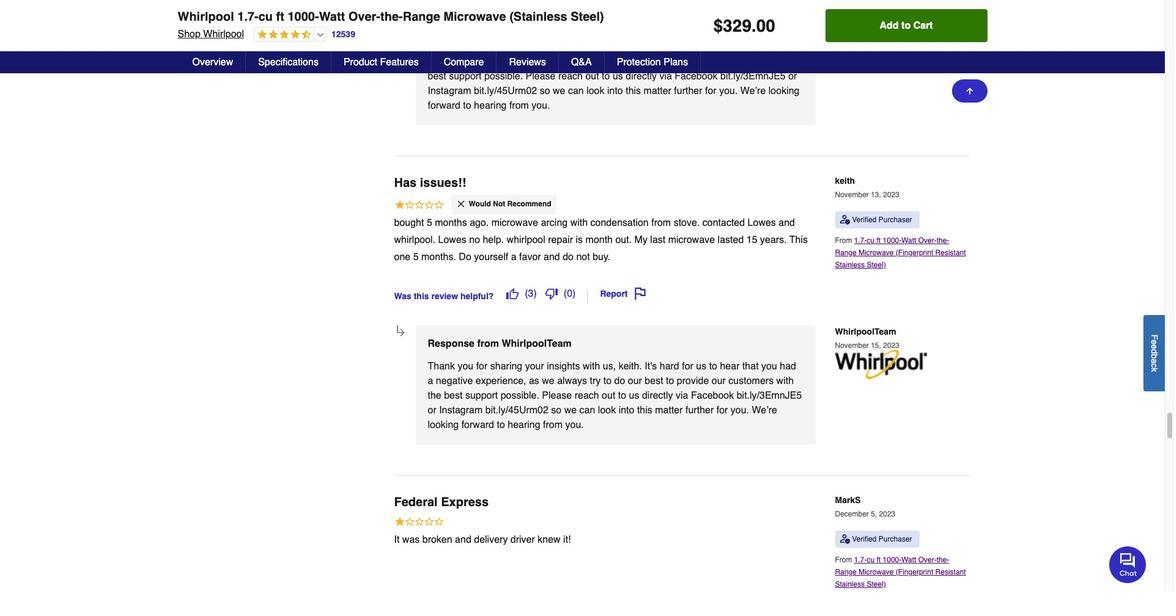 Task type: vqa. For each thing, say whether or not it's contained in the screenshot.
sharing
yes



Task type: describe. For each thing, give the bounding box(es) containing it.
1.7- for has issues!!
[[854, 237, 867, 245]]

1 horizontal spatial 5
[[427, 218, 432, 229]]

resistant for express
[[935, 569, 966, 577]]

ago.
[[470, 218, 489, 229]]

0 vertical spatial watt
[[319, 10, 345, 24]]

15
[[747, 235, 757, 246]]

product
[[344, 57, 377, 68]]

thank for thank you for sharing your insights with us, matt. it's hard for us to hear that you had a negative experience, as we always try to do our best to provide our customers with the best support possible. please reach out to us directly via facebook bit.ly/3emnje5 or instagram bit.ly/45urm02 so we can look into this matter further for you. we're looking forward to hearing from you.
[[428, 42, 455, 53]]

k
[[1150, 368, 1159, 372]]

2023 for keith november 13, 2023
[[883, 191, 899, 199]]

insights for keith.
[[547, 362, 580, 373]]

instagram for thank you for sharing your insights with us, keith. it's hard for us to hear that you had a negative experience, as we always try to do our best to provide our customers with the best support possible. please reach out to us directly via facebook bit.ly/3emnje5 or instagram bit.ly/45urm02 so we can look into this matter further for you. we're looking forward to hearing from you.
[[439, 406, 483, 417]]

0 vertical spatial 1000-
[[288, 10, 319, 24]]

thank you for sharing your insights with us, matt. it's hard for us to hear that you had a negative experience, as we always try to do our best to provide our customers with the best support possible. please reach out to us directly via facebook bit.ly/3emnje5 or instagram bit.ly/45urm02 so we can look into this matter further for you. we're looking forward to hearing from you.
[[428, 42, 803, 111]]

federal express
[[394, 496, 489, 510]]

keith
[[835, 176, 855, 186]]

the for thank you for sharing your insights with us, matt. it's hard for us to hear that you had a negative experience, as we always try to do our best to provide our customers with the best support possible. please reach out to us directly via facebook bit.ly/3emnje5 or instagram bit.ly/45urm02 so we can look into this matter further for you. we're looking forward to hearing from you.
[[788, 56, 802, 67]]

further for keith.
[[686, 406, 714, 417]]

whirlpoolbrand image for thank you for sharing your insights with us, keith. it's hard for us to hear that you had a negative experience, as we always try to do our best to provide our customers with the best support possible. please reach out to us directly via facebook bit.ly/3emnje5 or instagram bit.ly/45urm02 so we can look into this matter further for you. we're looking forward to hearing from you.
[[835, 351, 927, 380]]

cu for has issues!!
[[867, 237, 875, 245]]

do for keith.
[[614, 376, 625, 387]]

purchaser for federal express
[[879, 536, 912, 544]]

would not recommend
[[469, 200, 551, 209]]

2023 for whirlpoolteam october 30, 2023
[[875, 22, 892, 30]]

a inside f e e d b a c k button
[[1150, 359, 1159, 364]]

out for keith.
[[602, 391, 615, 402]]

forward for thank you for sharing your insights with us, keith. it's hard for us to hear that you had a negative experience, as we always try to do our best to provide our customers with the best support possible. please reach out to us directly via facebook bit.ly/3emnje5 or instagram bit.ly/45urm02 so we can look into this matter further for you. we're looking forward to hearing from you.
[[461, 420, 494, 431]]

q&a
[[571, 57, 592, 68]]

try for keith.
[[590, 376, 601, 387]]

f e e d b a c k
[[1150, 335, 1159, 372]]

features
[[380, 57, 419, 68]]

years.
[[760, 235, 787, 246]]

not
[[576, 252, 590, 263]]

q&a button
[[559, 51, 605, 73]]

2023 for whirlpoolteam november 15, 2023
[[883, 342, 899, 350]]

repair
[[548, 235, 573, 246]]

1.7- for federal express
[[854, 557, 867, 565]]

always for matt.
[[549, 56, 579, 67]]

2 e from the top
[[1150, 345, 1159, 349]]

yourself
[[474, 252, 508, 263]]

verified for has issues!!
[[852, 216, 877, 225]]

shop whirlpool
[[178, 29, 244, 40]]

0 vertical spatial ft
[[276, 10, 284, 24]]

bought
[[394, 218, 424, 229]]

steel) for federal express
[[867, 581, 886, 590]]

experience, for thank you for sharing your insights with us, matt. it's hard for us to hear that you had a negative experience, as we always try to do our best to provide our customers with the best support possible. please reach out to us directly via facebook bit.ly/3emnje5 or instagram bit.ly/45urm02 so we can look into this matter further for you. we're looking forward to hearing from you.
[[467, 56, 518, 67]]

via for matt.
[[659, 71, 672, 82]]

specifications
[[258, 57, 319, 68]]

bought 5 months ago. microwave arcing with condensation from stove. contacted lowes and whirlpool. lowes no help. whirlpool repair is month out. my last microwave lasted 15 years. this one 5 months. do yourself a favor and do not buy.
[[394, 218, 808, 263]]

federal
[[394, 496, 438, 510]]

october
[[835, 22, 861, 30]]

add to cart button
[[825, 9, 987, 42]]

directly for keith.
[[642, 391, 673, 402]]

chat invite button image
[[1109, 547, 1147, 584]]

directly for matt.
[[626, 71, 657, 82]]

report
[[600, 289, 628, 299]]

12539
[[331, 29, 355, 39]]

2 horizontal spatial and
[[779, 218, 795, 229]]

purchaser for has issues!!
[[879, 216, 912, 225]]

contacted
[[702, 218, 745, 229]]

1 horizontal spatial microwave
[[668, 235, 715, 246]]

whirlpool.
[[394, 235, 435, 246]]

to inside button
[[901, 20, 911, 31]]

review
[[431, 292, 458, 302]]

matt.
[[619, 42, 640, 53]]

response from whirlpoolteam for thank you for sharing your insights with us, keith. it's hard for us to hear that you had a negative experience, as we always try to do our best to provide our customers with the best support possible. please reach out to us directly via facebook bit.ly/3emnje5 or instagram bit.ly/45urm02 so we can look into this matter further for you. we're looking forward to hearing from you.
[[428, 339, 572, 350]]

my
[[635, 235, 648, 246]]

favor
[[519, 252, 541, 263]]

f e e d b a c k button
[[1144, 315, 1165, 392]]

with for matt.
[[583, 42, 600, 53]]

protection plans
[[617, 57, 688, 68]]

hard for matt.
[[658, 42, 678, 53]]

microwave for issues!!
[[859, 249, 894, 258]]

1 vertical spatial whirlpool
[[203, 29, 244, 40]]

from inside thank you for sharing your insights with us, matt. it's hard for us to hear that you had a negative experience, as we always try to do our best to provide our customers with the best support possible. please reach out to us directly via facebook bit.ly/3emnje5 or instagram bit.ly/45urm02 so we can look into this matter further for you. we're looking forward to hearing from you.
[[509, 100, 529, 111]]

it's for matt.
[[643, 42, 655, 53]]

it!
[[563, 535, 571, 546]]

f
[[1150, 335, 1159, 340]]

november for whirlpoolteam
[[835, 342, 869, 350]]

(fingerprint for has issues!!
[[896, 249, 933, 258]]

0 vertical spatial steel)
[[571, 10, 604, 24]]

do for matt.
[[606, 56, 617, 67]]

experience, for thank you for sharing your insights with us, keith. it's hard for us to hear that you had a negative experience, as we always try to do our best to provide our customers with the best support possible. please reach out to us directly via facebook bit.ly/3emnje5 or instagram bit.ly/45urm02 so we can look into this matter further for you. we're looking forward to hearing from you.
[[476, 376, 526, 387]]

provide for keith.
[[677, 376, 709, 387]]

look for keith.
[[598, 406, 616, 417]]

that for thank you for sharing your insights with us, keith. it's hard for us to hear that you had a negative experience, as we always try to do our best to provide our customers with the best support possible. please reach out to us directly via facebook bit.ly/3emnje5 or instagram bit.ly/45urm02 so we can look into this matter further for you. we're looking forward to hearing from you.
[[742, 362, 759, 373]]

insights for matt.
[[547, 42, 580, 53]]

( 3 )
[[525, 289, 537, 300]]

add to cart
[[880, 20, 933, 31]]

1.7-cu ft 1000-watt over-the- range microwave (fingerprint resistant stainless steel) link for issues!!
[[835, 237, 966, 270]]

the for thank you for sharing your insights with us, keith. it's hard for us to hear that you had a negative experience, as we always try to do our best to provide our customers with the best support possible. please reach out to us directly via facebook bit.ly/3emnje5 or instagram bit.ly/45urm02 so we can look into this matter further for you. we're looking forward to hearing from you.
[[428, 391, 441, 402]]

thumb down image
[[545, 288, 558, 300]]

verified for federal express
[[852, 536, 877, 544]]

protection plans button
[[605, 51, 701, 73]]

0 vertical spatial over-
[[348, 10, 380, 24]]

verified purchaser for federal express
[[852, 536, 912, 544]]

with for from
[[570, 218, 588, 229]]

(fingerprint for federal express
[[896, 569, 933, 577]]

helpful?
[[460, 292, 494, 302]]

that for thank you for sharing your insights with us, matt. it's hard for us to hear that you had a negative experience, as we always try to do our best to provide our customers with the best support possible. please reach out to us directly via facebook bit.ly/3emnje5 or instagram bit.ly/45urm02 so we can look into this matter further for you. we're looking forward to hearing from you.
[[741, 42, 757, 53]]

3
[[528, 289, 534, 300]]

reviews
[[509, 57, 546, 68]]

it
[[394, 535, 400, 546]]

( for 0
[[564, 289, 567, 300]]

response for thank you for sharing your insights with us, matt. it's hard for us to hear that you had a negative experience, as we always try to do our best to provide our customers with the best support possible. please reach out to us directly via facebook bit.ly/3emnje5 or instagram bit.ly/45urm02 so we can look into this matter further for you. we're looking forward to hearing from you.
[[428, 19, 475, 30]]

product features button
[[331, 51, 432, 73]]

keith november 13, 2023
[[835, 176, 899, 199]]

bit.ly/3emnje5 for thank you for sharing your insights with us, matt. it's hard for us to hear that you had a negative experience, as we always try to do our best to provide our customers with the best support possible. please reach out to us directly via facebook bit.ly/3emnje5 or instagram bit.ly/45urm02 so we can look into this matter further for you. we're looking forward to hearing from you.
[[720, 71, 786, 82]]

months.
[[421, 252, 456, 263]]

2 vertical spatial and
[[455, 535, 471, 546]]

delivery
[[474, 535, 508, 546]]

december
[[835, 510, 869, 519]]

buy.
[[593, 252, 610, 263]]

so for matt.
[[540, 86, 550, 97]]

driver
[[511, 535, 535, 546]]

whirlpool
[[507, 235, 545, 246]]

0 vertical spatial whirlpool
[[178, 10, 234, 24]]

4.5 stars image
[[254, 29, 311, 41]]

1 e from the top
[[1150, 340, 1159, 345]]

the- for federal express
[[937, 557, 949, 565]]

support for thank you for sharing your insights with us, matt. it's hard for us to hear that you had a negative experience, as we always try to do our best to provide our customers with the best support possible. please reach out to us directly via facebook bit.ly/3emnje5 or instagram bit.ly/45urm02 so we can look into this matter further for you. we're looking forward to hearing from you.
[[449, 71, 482, 82]]

ft for federal express
[[877, 557, 881, 565]]

customers for thank you for sharing your insights with us, keith. it's hard for us to hear that you had a negative experience, as we always try to do our best to provide our customers with the best support possible. please reach out to us directly via facebook bit.ly/3emnje5 or instagram bit.ly/45urm02 so we can look into this matter further for you. we're looking forward to hearing from you.
[[729, 376, 774, 387]]

whirlpoolteam october 30, 2023
[[835, 7, 896, 30]]

report button
[[596, 284, 650, 305]]

would
[[469, 200, 491, 209]]

had for thank you for sharing your insights with us, matt. it's hard for us to hear that you had a negative experience, as we always try to do our best to provide our customers with the best support possible. please reach out to us directly via facebook bit.ly/3emnje5 or instagram bit.ly/45urm02 so we can look into this matter further for you. we're looking forward to hearing from you.
[[778, 42, 795, 53]]

support for thank you for sharing your insights with us, keith. it's hard for us to hear that you had a negative experience, as we always try to do our best to provide our customers with the best support possible. please reach out to us directly via facebook bit.ly/3emnje5 or instagram bit.ly/45urm02 so we can look into this matter further for you. we're looking forward to hearing from you.
[[465, 391, 498, 402]]

protection
[[617, 57, 661, 68]]

has issues!!
[[394, 176, 466, 190]]

( 0 )
[[564, 289, 576, 300]]

this
[[789, 235, 808, 246]]

15,
[[871, 342, 881, 350]]

express
[[441, 496, 489, 510]]

00
[[756, 16, 775, 35]]

over- for federal express
[[918, 557, 937, 565]]

product features
[[344, 57, 419, 68]]

stainless for issues!!
[[835, 261, 865, 270]]

with for keith.
[[583, 362, 600, 373]]

0 vertical spatial microwave
[[491, 218, 538, 229]]

provide for matt.
[[669, 56, 701, 67]]

0 vertical spatial 1.7-
[[237, 10, 259, 24]]

1 horizontal spatial lowes
[[748, 218, 776, 229]]

shop
[[178, 29, 201, 40]]

the- for has issues!!
[[937, 237, 949, 245]]

keith.
[[619, 362, 642, 373]]

verified purchaser icon image for has issues!!
[[840, 215, 850, 225]]

it was broken and delivery driver knew it!
[[394, 535, 571, 546]]

compare
[[444, 57, 484, 68]]

from inside the thank you for sharing your insights with us, keith. it's hard for us to hear that you had a negative experience, as we always try to do our best to provide our customers with the best support possible. please reach out to us directly via facebook bit.ly/3emnje5 or instagram bit.ly/45urm02 so we can look into this matter further for you. we're looking forward to hearing from you.
[[543, 420, 563, 431]]

negative for thank you for sharing your insights with us, matt. it's hard for us to hear that you had a negative experience, as we always try to do our best to provide our customers with the best support possible. please reach out to us directly via facebook bit.ly/3emnje5 or instagram bit.ly/45urm02 so we can look into this matter further for you. we're looking forward to hearing from you.
[[428, 56, 465, 67]]

cu for federal express
[[867, 557, 875, 565]]

whirlpoolteam november 15, 2023
[[835, 327, 899, 350]]

1 vertical spatial this
[[414, 292, 429, 302]]

is
[[576, 235, 583, 246]]

whirlpoolteam up 'reviews' button
[[502, 19, 572, 30]]

cart
[[913, 20, 933, 31]]

possible. for thank you for sharing your insights with us, keith. it's hard for us to hear that you had a negative experience, as we always try to do our best to provide our customers with the best support possible. please reach out to us directly via facebook bit.ly/3emnje5 or instagram bit.ly/45urm02 so we can look into this matter further for you. we're looking forward to hearing from you.
[[501, 391, 539, 402]]

1 vertical spatial lowes
[[438, 235, 466, 246]]

matter for keith.
[[655, 406, 683, 417]]

so for keith.
[[551, 406, 562, 417]]



Task type: locate. For each thing, give the bounding box(es) containing it.
0 vertical spatial or
[[788, 71, 797, 82]]

from for federal express
[[835, 557, 854, 565]]

hard up "plans"
[[658, 42, 678, 53]]

that inside thank you for sharing your insights with us, matt. it's hard for us to hear that you had a negative experience, as we always try to do our best to provide our customers with the best support possible. please reach out to us directly via facebook bit.ly/3emnje5 or instagram bit.ly/45urm02 so we can look into this matter further for you. we're looking forward to hearing from you.
[[741, 42, 757, 53]]

2 your from the top
[[525, 362, 544, 373]]

into for keith.
[[619, 406, 634, 417]]

1 vertical spatial please
[[542, 391, 572, 402]]

looking for thank you for sharing your insights with us, matt. it's hard for us to hear that you had a negative experience, as we always try to do our best to provide our customers with the best support possible. please reach out to us directly via facebook bit.ly/3emnje5 or instagram bit.ly/45urm02 so we can look into this matter further for you. we're looking forward to hearing from you.
[[769, 86, 800, 97]]

looking for thank you for sharing your insights with us, keith. it's hard for us to hear that you had a negative experience, as we always try to do our best to provide our customers with the best support possible. please reach out to us directly via facebook bit.ly/3emnje5 or instagram bit.ly/45urm02 so we can look into this matter further for you. we're looking forward to hearing from you.
[[428, 420, 459, 431]]

1000- up 4.5 stars image
[[288, 10, 319, 24]]

0 vertical spatial looking
[[769, 86, 800, 97]]

had inside the thank you for sharing your insights with us, keith. it's hard for us to hear that you had a negative experience, as we always try to do our best to provide our customers with the best support possible. please reach out to us directly via facebook bit.ly/3emnje5 or instagram bit.ly/45urm02 so we can look into this matter further for you. we're looking forward to hearing from you.
[[780, 362, 796, 373]]

one
[[394, 252, 410, 263]]

b
[[1150, 354, 1159, 359]]

1 vertical spatial whirlpoolbrand image
[[835, 351, 927, 380]]

us
[[694, 42, 705, 53], [613, 71, 623, 82], [696, 362, 706, 373], [629, 391, 639, 402]]

reach inside the thank you for sharing your insights with us, keith. it's hard for us to hear that you had a negative experience, as we always try to do our best to provide our customers with the best support possible. please reach out to us directly via facebook bit.ly/3emnje5 or instagram bit.ly/45urm02 so we can look into this matter further for you. we're looking forward to hearing from you.
[[575, 391, 599, 402]]

2 vertical spatial 1.7-
[[854, 557, 867, 565]]

0 vertical spatial negative
[[428, 56, 465, 67]]

1000- down "marks december 5, 2023"
[[883, 557, 902, 565]]

e up "d"
[[1150, 340, 1159, 345]]

months
[[435, 218, 467, 229]]

2 1.7-cu ft 1000-watt over-the- range microwave (fingerprint resistant stainless steel) link from the top
[[835, 557, 966, 590]]

( for 3
[[525, 289, 528, 300]]

2 arrow right image from the top
[[395, 327, 406, 339]]

us, inside thank you for sharing your insights with us, matt. it's hard for us to hear that you had a negative experience, as we always try to do our best to provide our customers with the best support possible. please reach out to us directly via facebook bit.ly/3emnje5 or instagram bit.ly/45urm02 so we can look into this matter further for you. we're looking forward to hearing from you.
[[603, 42, 616, 53]]

directly inside the thank you for sharing your insights with us, keith. it's hard for us to hear that you had a negative experience, as we always try to do our best to provide our customers with the best support possible. please reach out to us directly via facebook bit.ly/3emnje5 or instagram bit.ly/45urm02 so we can look into this matter further for you. we're looking forward to hearing from you.
[[642, 391, 673, 402]]

your for keith.
[[525, 362, 544, 373]]

instagram for thank you for sharing your insights with us, matt. it's hard for us to hear that you had a negative experience, as we always try to do our best to provide our customers with the best support possible. please reach out to us directly via facebook bit.ly/3emnje5 or instagram bit.ly/45urm02 so we can look into this matter further for you. we're looking forward to hearing from you.
[[428, 86, 471, 97]]

hard for keith.
[[660, 362, 679, 373]]

2 vertical spatial microwave
[[859, 569, 894, 577]]

forward inside the thank you for sharing your insights with us, keith. it's hard for us to hear that you had a negative experience, as we always try to do our best to provide our customers with the best support possible. please reach out to us directly via facebook bit.ly/3emnje5 or instagram bit.ly/45urm02 so we can look into this matter further for you. we're looking forward to hearing from you.
[[461, 420, 494, 431]]

2023 for marks december 5, 2023
[[879, 510, 895, 519]]

experience, inside the thank you for sharing your insights with us, keith. it's hard for us to hear that you had a negative experience, as we always try to do our best to provide our customers with the best support possible. please reach out to us directly via facebook bit.ly/3emnje5 or instagram bit.ly/45urm02 so we can look into this matter further for you. we're looking forward to hearing from you.
[[476, 376, 526, 387]]

0 vertical spatial range
[[403, 10, 440, 24]]

your for matt.
[[525, 42, 544, 53]]

ft up 4.5 stars image
[[276, 10, 284, 24]]

verified purchaser icon image
[[840, 215, 850, 225], [840, 535, 850, 545]]

0 vertical spatial support
[[449, 71, 482, 82]]

further for matt.
[[674, 86, 702, 97]]

or for thank you for sharing your insights with us, keith. it's hard for us to hear that you had a negative experience, as we always try to do our best to provide our customers with the best support possible. please reach out to us directly via facebook bit.ly/3emnje5 or instagram bit.ly/45urm02 so we can look into this matter further for you. we're looking forward to hearing from you.
[[428, 406, 436, 417]]

looking inside thank you for sharing your insights with us, matt. it's hard for us to hear that you had a negative experience, as we always try to do our best to provide our customers with the best support possible. please reach out to us directly via facebook bit.ly/3emnje5 or instagram bit.ly/45urm02 so we can look into this matter further for you. we're looking forward to hearing from you.
[[769, 86, 800, 97]]

1 vertical spatial or
[[428, 406, 436, 417]]

( right thumb up icon
[[525, 289, 528, 300]]

1 response from the top
[[428, 19, 475, 30]]

1 vertical spatial reach
[[575, 391, 599, 402]]

try for matt.
[[582, 56, 593, 67]]

issues!!
[[420, 176, 466, 190]]

0 vertical spatial customers
[[720, 56, 765, 67]]

do inside bought 5 months ago. microwave arcing with condensation from stove. contacted lowes and whirlpool. lowes no help. whirlpool repair is month out. my last microwave lasted 15 years. this one 5 months. do yourself a favor and do not buy.
[[563, 252, 574, 263]]

watt for federal express
[[902, 557, 916, 565]]

0 horizontal spatial lowes
[[438, 235, 466, 246]]

1 star image for federal
[[394, 517, 444, 530]]

1 vertical spatial 1.7-cu ft 1000-watt over-the- range microwave (fingerprint resistant stainless steel)
[[835, 557, 966, 590]]

and right broken
[[455, 535, 471, 546]]

1 stainless from the top
[[835, 261, 865, 270]]

1 star image for has
[[394, 200, 444, 213]]

hard right keith. at the right bottom of page
[[660, 362, 679, 373]]

2 us, from the top
[[603, 362, 616, 373]]

0 vertical spatial so
[[540, 86, 550, 97]]

2 vertical spatial watt
[[902, 557, 916, 565]]

microwave up compare button
[[444, 10, 506, 24]]

out inside the thank you for sharing your insights with us, keith. it's hard for us to hear that you had a negative experience, as we always try to do our best to provide our customers with the best support possible. please reach out to us directly via facebook bit.ly/3emnje5 or instagram bit.ly/45urm02 so we can look into this matter further for you. we're looking forward to hearing from you.
[[602, 391, 615, 402]]

reach inside thank you for sharing your insights with us, matt. it's hard for us to hear that you had a negative experience, as we always try to do our best to provide our customers with the best support possible. please reach out to us directly via facebook bit.ly/3emnje5 or instagram bit.ly/45urm02 so we can look into this matter further for you. we're looking forward to hearing from you.
[[558, 71, 583, 82]]

into inside the thank you for sharing your insights with us, keith. it's hard for us to hear that you had a negative experience, as we always try to do our best to provide our customers with the best support possible. please reach out to us directly via facebook bit.ly/3emnje5 or instagram bit.ly/45urm02 so we can look into this matter further for you. we're looking forward to hearing from you.
[[619, 406, 634, 417]]

$
[[713, 16, 723, 35]]

1 sharing from the top
[[490, 42, 522, 53]]

please for keith.
[[542, 391, 572, 402]]

can inside the thank you for sharing your insights with us, keith. it's hard for us to hear that you had a negative experience, as we always try to do our best to provide our customers with the best support possible. please reach out to us directly via facebook bit.ly/3emnje5 or instagram bit.ly/45urm02 so we can look into this matter further for you. we're looking forward to hearing from you.
[[579, 406, 595, 417]]

0 vertical spatial as
[[521, 56, 531, 67]]

over- for has issues!!
[[918, 237, 937, 245]]

this for thank you for sharing your insights with us, keith. it's hard for us to hear that you had a negative experience, as we always try to do our best to provide our customers with the best support possible. please reach out to us directly via facebook bit.ly/3emnje5 or instagram bit.ly/45urm02 so we can look into this matter further for you. we're looking forward to hearing from you.
[[637, 406, 652, 417]]

us, inside the thank you for sharing your insights with us, keith. it's hard for us to hear that you had a negative experience, as we always try to do our best to provide our customers with the best support possible. please reach out to us directly via facebook bit.ly/3emnje5 or instagram bit.ly/45urm02 so we can look into this matter further for you. we're looking forward to hearing from you.
[[603, 362, 616, 373]]

1 us, from the top
[[603, 42, 616, 53]]

1000- for has issues!!
[[883, 237, 902, 245]]

1.7- up 4.5 stars image
[[237, 10, 259, 24]]

as for keith.
[[529, 376, 539, 387]]

purchaser down 13,
[[879, 216, 912, 225]]

1 1.7-cu ft 1000-watt over-the- range microwave (fingerprint resistant stainless steel) from the top
[[835, 237, 966, 270]]

out.
[[615, 235, 632, 246]]

whirlpoolteam down ( 3 )
[[502, 339, 572, 350]]

1 arrow right image from the top
[[395, 7, 406, 19]]

arrow right image for thank you for sharing your insights with us, matt. it's hard for us to hear that you had a negative experience, as we always try to do our best to provide our customers with the best support possible. please reach out to us directly via facebook bit.ly/3emnje5 or instagram bit.ly/45urm02 so we can look into this matter further for you. we're looking forward to hearing from you.
[[395, 7, 406, 19]]

range for express
[[835, 569, 857, 577]]

possible.
[[484, 71, 523, 82], [501, 391, 539, 402]]

1 vertical spatial cu
[[867, 237, 875, 245]]

your inside thank you for sharing your insights with us, matt. it's hard for us to hear that you had a negative experience, as we always try to do our best to provide our customers with the best support possible. please reach out to us directly via facebook bit.ly/3emnje5 or instagram bit.ly/45urm02 so we can look into this matter further for you. we're looking forward to hearing from you.
[[525, 42, 544, 53]]

arrow up image
[[965, 86, 974, 96]]

a inside thank you for sharing your insights with us, matt. it's hard for us to hear that you had a negative experience, as we always try to do our best to provide our customers with the best support possible. please reach out to us directly via facebook bit.ly/3emnje5 or instagram bit.ly/45urm02 so we can look into this matter further for you. we're looking forward to hearing from you.
[[797, 42, 803, 53]]

plans
[[664, 57, 688, 68]]

0 vertical spatial microwave
[[444, 10, 506, 24]]

arcing
[[541, 218, 568, 229]]

2023 inside the keith november 13, 2023
[[883, 191, 899, 199]]

2 verified purchaser icon image from the top
[[840, 535, 850, 545]]

5 right 'bought' at the left top of the page
[[427, 218, 432, 229]]

this down protection
[[626, 86, 641, 97]]

condensation
[[590, 218, 649, 229]]

arrow right image down the 'was'
[[395, 327, 406, 339]]

0 vertical spatial cu
[[258, 10, 273, 24]]

out inside thank you for sharing your insights with us, matt. it's hard for us to hear that you had a negative experience, as we always try to do our best to provide our customers with the best support possible. please reach out to us directly via facebook bit.ly/3emnje5 or instagram bit.ly/45urm02 so we can look into this matter further for you. we're looking forward to hearing from you.
[[585, 71, 599, 82]]

1 horizontal spatial or
[[788, 71, 797, 82]]

2023 right the "15,"
[[883, 342, 899, 350]]

2 ) from the left
[[572, 289, 576, 300]]

hard inside thank you for sharing your insights with us, matt. it's hard for us to hear that you had a negative experience, as we always try to do our best to provide our customers with the best support possible. please reach out to us directly via facebook bit.ly/3emnje5 or instagram bit.ly/45urm02 so we can look into this matter further for you. we're looking forward to hearing from you.
[[658, 42, 678, 53]]

2 1.7-cu ft 1000-watt over-the- range microwave (fingerprint resistant stainless steel) from the top
[[835, 557, 966, 590]]

instagram inside thank you for sharing your insights with us, matt. it's hard for us to hear that you had a negative experience, as we always try to do our best to provide our customers with the best support possible. please reach out to us directly via facebook bit.ly/3emnje5 or instagram bit.ly/45urm02 so we can look into this matter further for you. we're looking forward to hearing from you.
[[428, 86, 471, 97]]

hear for thank you for sharing your insights with us, matt. it's hard for us to hear that you had a negative experience, as we always try to do our best to provide our customers with the best support possible. please reach out to us directly via facebook bit.ly/3emnje5 or instagram bit.ly/45urm02 so we can look into this matter further for you. we're looking forward to hearing from you.
[[718, 42, 738, 53]]

you
[[458, 42, 473, 53], [760, 42, 776, 53], [458, 362, 473, 373], [761, 362, 777, 373]]

whirlpool 1.7-cu ft 1000-watt over-the-range microwave (stainless steel)
[[178, 10, 604, 24]]

) for ( 3 )
[[534, 289, 537, 300]]

response
[[428, 19, 475, 30], [428, 339, 475, 350]]

1 vertical spatial matter
[[655, 406, 683, 417]]

november inside "whirlpoolteam november 15, 2023"
[[835, 342, 869, 350]]

via
[[659, 71, 672, 82], [676, 391, 688, 402]]

this
[[626, 86, 641, 97], [414, 292, 429, 302], [637, 406, 652, 417]]

0 vertical spatial hear
[[718, 42, 738, 53]]

can for matt.
[[568, 86, 584, 97]]

0 vertical spatial 5
[[427, 218, 432, 229]]

looking inside the thank you for sharing your insights with us, keith. it's hard for us to hear that you had a negative experience, as we always try to do our best to provide our customers with the best support possible. please reach out to us directly via facebook bit.ly/3emnje5 or instagram bit.ly/45urm02 so we can look into this matter further for you. we're looking forward to hearing from you.
[[428, 420, 459, 431]]

instagram
[[428, 86, 471, 97], [439, 406, 483, 417]]

into down keith. at the right bottom of page
[[619, 406, 634, 417]]

1 vertical spatial hard
[[660, 362, 679, 373]]

whirlpoolbrand image down 30,
[[835, 31, 927, 60]]

was
[[402, 535, 420, 546]]

us, left matt.
[[603, 42, 616, 53]]

2 purchaser from the top
[[879, 536, 912, 544]]

0 vertical spatial it's
[[643, 42, 655, 53]]

1 thank from the top
[[428, 42, 455, 53]]

whirlpoolteam up the "15,"
[[835, 327, 896, 337]]

add
[[880, 20, 899, 31]]

had
[[778, 42, 795, 53], [780, 362, 796, 373]]

lasted
[[718, 235, 744, 246]]

1 vertical spatial 1.7-cu ft 1000-watt over-the- range microwave (fingerprint resistant stainless steel) link
[[835, 557, 966, 590]]

response for thank you for sharing your insights with us, keith. it's hard for us to hear that you had a negative experience, as we always try to do our best to provide our customers with the best support possible. please reach out to us directly via facebook bit.ly/3emnje5 or instagram bit.ly/45urm02 so we can look into this matter further for you. we're looking forward to hearing from you.
[[428, 339, 475, 350]]

2023 inside "whirlpoolteam november 15, 2023"
[[883, 342, 899, 350]]

out for matt.
[[585, 71, 599, 82]]

negative inside the thank you for sharing your insights with us, keith. it's hard for us to hear that you had a negative experience, as we always try to do our best to provide our customers with the best support possible. please reach out to us directly via facebook bit.ly/3emnje5 or instagram bit.ly/45urm02 so we can look into this matter further for you. we're looking forward to hearing from you.
[[436, 376, 473, 387]]

verified down 13,
[[852, 216, 877, 225]]

1 vertical spatial range
[[835, 249, 857, 258]]

0 vertical spatial the-
[[380, 10, 403, 24]]

cu up 4.5 stars image
[[258, 10, 273, 24]]

stainless for express
[[835, 581, 865, 590]]

us, for matt.
[[603, 42, 616, 53]]

ft down 13,
[[877, 237, 881, 245]]

response from whirlpoolteam up reviews
[[428, 19, 572, 30]]

negative for thank you for sharing your insights with us, keith. it's hard for us to hear that you had a negative experience, as we always try to do our best to provide our customers with the best support possible. please reach out to us directly via facebook bit.ly/3emnje5 or instagram bit.ly/45urm02 so we can look into this matter further for you. we're looking forward to hearing from you.
[[436, 376, 473, 387]]

1 ) from the left
[[534, 289, 537, 300]]

thumb up image
[[506, 288, 519, 300]]

0 vertical spatial (fingerprint
[[896, 249, 933, 258]]

329
[[723, 16, 752, 35]]

as inside thank you for sharing your insights with us, matt. it's hard for us to hear that you had a negative experience, as we always try to do our best to provide our customers with the best support possible. please reach out to us directly via facebook bit.ly/3emnje5 or instagram bit.ly/45urm02 so we can look into this matter further for you. we're looking forward to hearing from you.
[[521, 56, 531, 67]]

1 verified purchaser icon image from the top
[[840, 215, 850, 225]]

your inside the thank you for sharing your insights with us, keith. it's hard for us to hear that you had a negative experience, as we always try to do our best to provide our customers with the best support possible. please reach out to us directly via facebook bit.ly/3emnje5 or instagram bit.ly/45urm02 so we can look into this matter further for you. we're looking forward to hearing from you.
[[525, 362, 544, 373]]

november
[[835, 191, 869, 199], [835, 342, 869, 350]]

reach
[[558, 71, 583, 82], [575, 391, 599, 402]]

month
[[586, 235, 613, 246]]

whirlpoolbrand image
[[835, 31, 927, 60], [835, 351, 927, 380]]

microwave for express
[[859, 569, 894, 577]]

facebook
[[675, 71, 718, 82], [691, 391, 734, 402]]

lowes up 15
[[748, 218, 776, 229]]

1 vertical spatial 1 star image
[[394, 517, 444, 530]]

matter inside thank you for sharing your insights with us, matt. it's hard for us to hear that you had a negative experience, as we always try to do our best to provide our customers with the best support possible. please reach out to us directly via facebook bit.ly/3emnje5 or instagram bit.ly/45urm02 so we can look into this matter further for you. we're looking forward to hearing from you.
[[644, 86, 671, 97]]

0 vertical spatial facebook
[[675, 71, 718, 82]]

hear inside thank you for sharing your insights with us, matt. it's hard for us to hear that you had a negative experience, as we always try to do our best to provide our customers with the best support possible. please reach out to us directly via facebook bit.ly/3emnje5 or instagram bit.ly/45urm02 so we can look into this matter further for you. we're looking forward to hearing from you.
[[718, 42, 738, 53]]

2023 right 30,
[[875, 22, 892, 30]]

2 november from the top
[[835, 342, 869, 350]]

0 vertical spatial and
[[779, 218, 795, 229]]

1 vertical spatial had
[[780, 362, 796, 373]]

bit.ly/3emnje5 inside thank you for sharing your insights with us, matt. it's hard for us to hear that you had a negative experience, as we always try to do our best to provide our customers with the best support possible. please reach out to us directly via facebook bit.ly/3emnje5 or instagram bit.ly/45urm02 so we can look into this matter further for you. we're looking forward to hearing from you.
[[720, 71, 786, 82]]

bit.ly/45urm02 inside the thank you for sharing your insights with us, keith. it's hard for us to hear that you had a negative experience, as we always try to do our best to provide our customers with the best support possible. please reach out to us directly via facebook bit.ly/3emnje5 or instagram bit.ly/45urm02 so we can look into this matter further for you. we're looking forward to hearing from you.
[[485, 406, 548, 417]]

hear
[[718, 42, 738, 53], [720, 362, 740, 373]]

we're inside the thank you for sharing your insights with us, keith. it's hard for us to hear that you had a negative experience, as we always try to do our best to provide our customers with the best support possible. please reach out to us directly via facebook bit.ly/3emnje5 or instagram bit.ly/45urm02 so we can look into this matter further for you. we're looking forward to hearing from you.
[[752, 406, 777, 417]]

1 vertical spatial response
[[428, 339, 475, 350]]

0 horizontal spatial via
[[659, 71, 672, 82]]

1 ( from the left
[[525, 289, 528, 300]]

2 sharing from the top
[[490, 362, 522, 373]]

1 resistant from the top
[[935, 249, 966, 258]]

arrow right image for thank you for sharing your insights with us, keith. it's hard for us to hear that you had a negative experience, as we always try to do our best to provide our customers with the best support possible. please reach out to us directly via facebook bit.ly/3emnje5 or instagram bit.ly/45urm02 so we can look into this matter further for you. we're looking forward to hearing from you.
[[395, 327, 406, 339]]

1 vertical spatial bit.ly/45urm02
[[485, 406, 548, 417]]

2 resistant from the top
[[935, 569, 966, 577]]

response from whirlpoolteam down thumb up icon
[[428, 339, 572, 350]]

please inside the thank you for sharing your insights with us, keith. it's hard for us to hear that you had a negative experience, as we always try to do our best to provide our customers with the best support possible. please reach out to us directly via facebook bit.ly/3emnje5 or instagram bit.ly/45urm02 so we can look into this matter further for you. we're looking forward to hearing from you.
[[542, 391, 572, 402]]

0 vertical spatial thank
[[428, 42, 455, 53]]

forward for thank you for sharing your insights with us, matt. it's hard for us to hear that you had a negative experience, as we always try to do our best to provide our customers with the best support possible. please reach out to us directly via facebook bit.ly/3emnje5 or instagram bit.ly/45urm02 so we can look into this matter further for you. we're looking forward to hearing from you.
[[428, 100, 460, 111]]

2 verified from the top
[[852, 536, 877, 544]]

best
[[637, 56, 655, 67], [428, 71, 446, 82], [645, 376, 663, 387], [444, 391, 463, 402]]

1 vertical spatial verified purchaser
[[852, 536, 912, 544]]

1 horizontal spatial and
[[544, 252, 560, 263]]

a
[[797, 42, 803, 53], [511, 252, 516, 263], [1150, 359, 1159, 364], [428, 376, 433, 387]]

reach for matt.
[[558, 71, 583, 82]]

1 vertical spatial november
[[835, 342, 869, 350]]

compare button
[[432, 51, 497, 73]]

november left the "15,"
[[835, 342, 869, 350]]

so inside the thank you for sharing your insights with us, keith. it's hard for us to hear that you had a negative experience, as we always try to do our best to provide our customers with the best support possible. please reach out to us directly via facebook bit.ly/3emnje5 or instagram bit.ly/45urm02 so we can look into this matter further for you. we're looking forward to hearing from you.
[[551, 406, 562, 417]]

november down keith
[[835, 191, 869, 199]]

2 ( from the left
[[564, 289, 567, 300]]

november inside the keith november 13, 2023
[[835, 191, 869, 199]]

d
[[1150, 349, 1159, 354]]

instagram inside the thank you for sharing your insights with us, keith. it's hard for us to hear that you had a negative experience, as we always try to do our best to provide our customers with the best support possible. please reach out to us directly via facebook bit.ly/3emnje5 or instagram bit.ly/45urm02 so we can look into this matter further for you. we're looking forward to hearing from you.
[[439, 406, 483, 417]]

thank you for sharing your insights with us, keith. it's hard for us to hear that you had a negative experience, as we always try to do our best to provide our customers with the best support possible. please reach out to us directly via facebook bit.ly/3emnje5 or instagram bit.ly/45urm02 so we can look into this matter further for you. we're looking forward to hearing from you.
[[428, 362, 802, 431]]

or for thank you for sharing your insights with us, matt. it's hard for us to hear that you had a negative experience, as we always try to do our best to provide our customers with the best support possible. please reach out to us directly via facebook bit.ly/3emnje5 or instagram bit.ly/45urm02 so we can look into this matter further for you. we're looking forward to hearing from you.
[[788, 71, 797, 82]]

range for issues!!
[[835, 249, 857, 258]]

whirlpool up shop whirlpool
[[178, 10, 234, 24]]

(stainless
[[510, 10, 567, 24]]

do inside thank you for sharing your insights with us, matt. it's hard for us to hear that you had a negative experience, as we always try to do our best to provide our customers with the best support possible. please reach out to us directly via facebook bit.ly/3emnje5 or instagram bit.ly/45urm02 so we can look into this matter further for you. we're looking forward to hearing from you.
[[606, 56, 617, 67]]

or
[[788, 71, 797, 82], [428, 406, 436, 417]]

it's inside the thank you for sharing your insights with us, keith. it's hard for us to hear that you had a negative experience, as we always try to do our best to provide our customers with the best support possible. please reach out to us directly via facebook bit.ly/3emnje5 or instagram bit.ly/45urm02 so we can look into this matter further for you. we're looking forward to hearing from you.
[[645, 362, 657, 373]]

0 horizontal spatial 5
[[413, 252, 419, 263]]

had for thank you for sharing your insights with us, keith. it's hard for us to hear that you had a negative experience, as we always try to do our best to provide our customers with the best support possible. please reach out to us directly via facebook bit.ly/3emnje5 or instagram bit.ly/45urm02 so we can look into this matter further for you. we're looking forward to hearing from you.
[[780, 362, 796, 373]]

the
[[788, 56, 802, 67], [428, 391, 441, 402]]

always inside thank you for sharing your insights with us, matt. it's hard for us to hear that you had a negative experience, as we always try to do our best to provide our customers with the best support possible. please reach out to us directly via facebook bit.ly/3emnje5 or instagram bit.ly/45urm02 so we can look into this matter further for you. we're looking forward to hearing from you.
[[549, 56, 579, 67]]

and up this
[[779, 218, 795, 229]]

do down keith. at the right bottom of page
[[614, 376, 625, 387]]

1 vertical spatial thank
[[428, 362, 455, 373]]

overview button
[[180, 51, 246, 73]]

was
[[394, 292, 411, 302]]

and down repair
[[544, 252, 560, 263]]

a inside the thank you for sharing your insights with us, keith. it's hard for us to hear that you had a negative experience, as we always try to do our best to provide our customers with the best support possible. please reach out to us directly via facebook bit.ly/3emnje5 or instagram bit.ly/45urm02 so we can look into this matter further for you. we're looking forward to hearing from you.
[[428, 376, 433, 387]]

this inside thank you for sharing your insights with us, matt. it's hard for us to hear that you had a negative experience, as we always try to do our best to provide our customers with the best support possible. please reach out to us directly via facebook bit.ly/3emnje5 or instagram bit.ly/45urm02 so we can look into this matter further for you. we're looking forward to hearing from you.
[[626, 86, 641, 97]]

hearing for thank you for sharing your insights with us, matt. it's hard for us to hear that you had a negative experience, as we always try to do our best to provide our customers with the best support possible. please reach out to us directly via facebook bit.ly/3emnje5 or instagram bit.ly/45urm02 so we can look into this matter further for you. we're looking forward to hearing from you.
[[474, 100, 507, 111]]

) left thumb down icon at the left
[[534, 289, 537, 300]]

it's
[[643, 42, 655, 53], [645, 362, 657, 373]]

1 vertical spatial we're
[[752, 406, 777, 417]]

2023 right 13,
[[883, 191, 899, 199]]

we're for thank you for sharing your insights with us, keith. it's hard for us to hear that you had a negative experience, as we always try to do our best to provide our customers with the best support possible. please reach out to us directly via facebook bit.ly/3emnje5 or instagram bit.ly/45urm02 so we can look into this matter further for you. we're looking forward to hearing from you.
[[752, 406, 777, 417]]

1 vertical spatial over-
[[918, 237, 937, 245]]

look inside the thank you for sharing your insights with us, keith. it's hard for us to hear that you had a negative experience, as we always try to do our best to provide our customers with the best support possible. please reach out to us directly via facebook bit.ly/3emnje5 or instagram bit.ly/45urm02 so we can look into this matter further for you. we're looking forward to hearing from you.
[[598, 406, 616, 417]]

negative inside thank you for sharing your insights with us, matt. it's hard for us to hear that you had a negative experience, as we always try to do our best to provide our customers with the best support possible. please reach out to us directly via facebook bit.ly/3emnje5 or instagram bit.ly/45urm02 so we can look into this matter further for you. we're looking forward to hearing from you.
[[428, 56, 465, 67]]

directly inside thank you for sharing your insights with us, matt. it's hard for us to hear that you had a negative experience, as we always try to do our best to provide our customers with the best support possible. please reach out to us directly via facebook bit.ly/3emnje5 or instagram bit.ly/45urm02 so we can look into this matter further for you. we're looking forward to hearing from you.
[[626, 71, 657, 82]]

0 horizontal spatial or
[[428, 406, 436, 417]]

1 1 star image from the top
[[394, 200, 444, 213]]

0 vertical spatial us,
[[603, 42, 616, 53]]

0 vertical spatial november
[[835, 191, 869, 199]]

specifications button
[[246, 51, 331, 73]]

ft for has issues!!
[[877, 237, 881, 245]]

flag image
[[634, 288, 646, 300]]

via inside the thank you for sharing your insights with us, keith. it's hard for us to hear that you had a negative experience, as we always try to do our best to provide our customers with the best support possible. please reach out to us directly via facebook bit.ly/3emnje5 or instagram bit.ly/45urm02 so we can look into this matter further for you. we're looking forward to hearing from you.
[[676, 391, 688, 402]]

hearing for thank you for sharing your insights with us, keith. it's hard for us to hear that you had a negative experience, as we always try to do our best to provide our customers with the best support possible. please reach out to us directly via facebook bit.ly/3emnje5 or instagram bit.ly/45urm02 so we can look into this matter further for you. we're looking forward to hearing from you.
[[508, 420, 540, 431]]

1 vertical spatial support
[[465, 391, 498, 402]]

2 vertical spatial ft
[[877, 557, 881, 565]]

via for keith.
[[676, 391, 688, 402]]

0 horizontal spatial forward
[[428, 100, 460, 111]]

facebook for keith.
[[691, 391, 734, 402]]

1 vertical spatial and
[[544, 252, 560, 263]]

verified purchaser down 13,
[[852, 216, 912, 225]]

2 vertical spatial cu
[[867, 557, 875, 565]]

1 vertical spatial resistant
[[935, 569, 966, 577]]

do inside the thank you for sharing your insights with us, keith. it's hard for us to hear that you had a negative experience, as we always try to do our best to provide our customers with the best support possible. please reach out to us directly via facebook bit.ly/3emnje5 or instagram bit.ly/45urm02 so we can look into this matter further for you. we're looking forward to hearing from you.
[[614, 376, 625, 387]]

cu down 13,
[[867, 237, 875, 245]]

1 vertical spatial response from whirlpoolteam
[[428, 339, 572, 350]]

verified purchaser icon image down december
[[840, 535, 850, 545]]

1 vertical spatial verified
[[852, 536, 877, 544]]

1 star image
[[394, 200, 444, 213], [394, 517, 444, 530]]

2 (fingerprint from the top
[[896, 569, 933, 577]]

response up 'compare'
[[428, 19, 475, 30]]

)
[[534, 289, 537, 300], [572, 289, 576, 300]]

2 vertical spatial this
[[637, 406, 652, 417]]

1 horizontal spatial out
[[602, 391, 615, 402]]

2023 inside whirlpoolteam october 30, 2023
[[875, 22, 892, 30]]

cu down 5,
[[867, 557, 875, 565]]

1 vertical spatial out
[[602, 391, 615, 402]]

1 star image up was at the left bottom of the page
[[394, 517, 444, 530]]

microwave down would not recommend
[[491, 218, 538, 229]]

1000- down the keith november 13, 2023
[[883, 237, 902, 245]]

from for has issues!!
[[835, 237, 854, 245]]

ft down 5,
[[877, 557, 881, 565]]

0 vertical spatial possible.
[[484, 71, 523, 82]]

reviews button
[[497, 51, 559, 73]]

lowes down months
[[438, 235, 466, 246]]

hear inside the thank you for sharing your insights with us, keith. it's hard for us to hear that you had a negative experience, as we always try to do our best to provide our customers with the best support possible. please reach out to us directly via facebook bit.ly/3emnje5 or instagram bit.ly/45urm02 so we can look into this matter further for you. we're looking forward to hearing from you.
[[720, 362, 740, 373]]

whirlpoolteam
[[835, 7, 896, 17], [502, 19, 572, 30], [835, 327, 896, 337], [502, 339, 572, 350]]

into
[[607, 86, 623, 97], [619, 406, 634, 417]]

with inside bought 5 months ago. microwave arcing with condensation from stove. contacted lowes and whirlpool. lowes no help. whirlpool repair is month out. my last microwave lasted 15 years. this one 5 months. do yourself a favor and do not buy.
[[570, 218, 588, 229]]

1 vertical spatial forward
[[461, 420, 494, 431]]

sharing inside thank you for sharing your insights with us, matt. it's hard for us to hear that you had a negative experience, as we always try to do our best to provide our customers with the best support possible. please reach out to us directly via facebook bit.ly/3emnje5 or instagram bit.ly/45urm02 so we can look into this matter further for you. we're looking forward to hearing from you.
[[490, 42, 522, 53]]

microwave down stove.
[[668, 235, 715, 246]]

customers inside thank you for sharing your insights with us, matt. it's hard for us to hear that you had a negative experience, as we always try to do our best to provide our customers with the best support possible. please reach out to us directly via facebook bit.ly/3emnje5 or instagram bit.ly/45urm02 so we can look into this matter further for you. we're looking forward to hearing from you.
[[720, 56, 765, 67]]

1 vertical spatial facebook
[[691, 391, 734, 402]]

possible. inside the thank you for sharing your insights with us, keith. it's hard for us to hear that you had a negative experience, as we always try to do our best to provide our customers with the best support possible. please reach out to us directly via facebook bit.ly/3emnje5 or instagram bit.ly/45urm02 so we can look into this matter further for you. we're looking forward to hearing from you.
[[501, 391, 539, 402]]

( right thumb down icon at the left
[[564, 289, 567, 300]]

forward
[[428, 100, 460, 111], [461, 420, 494, 431]]

further
[[674, 86, 702, 97], [686, 406, 714, 417]]

sharing for thank you for sharing your insights with us, keith. it's hard for us to hear that you had a negative experience, as we always try to do our best to provide our customers with the best support possible. please reach out to us directly via facebook bit.ly/3emnje5 or instagram bit.ly/45urm02 so we can look into this matter further for you. we're looking forward to hearing from you.
[[490, 362, 522, 373]]

so inside thank you for sharing your insights with us, matt. it's hard for us to hear that you had a negative experience, as we always try to do our best to provide our customers with the best support possible. please reach out to us directly via facebook bit.ly/3emnje5 or instagram bit.ly/45urm02 so we can look into this matter further for you. we're looking forward to hearing from you.
[[540, 86, 550, 97]]

$ 329 . 00
[[713, 16, 775, 35]]

1.7- down december
[[854, 557, 867, 565]]

1 your from the top
[[525, 42, 544, 53]]

5
[[427, 218, 432, 229], [413, 252, 419, 263]]

30,
[[863, 22, 873, 30]]

2 response from whirlpoolteam from the top
[[428, 339, 572, 350]]

microwave
[[491, 218, 538, 229], [668, 235, 715, 246]]

the inside the thank you for sharing your insights with us, keith. it's hard for us to hear that you had a negative experience, as we always try to do our best to provide our customers with the best support possible. please reach out to us directly via facebook bit.ly/3emnje5 or instagram bit.ly/45urm02 so we can look into this matter further for you. we're looking forward to hearing from you.
[[428, 391, 441, 402]]

0
[[567, 289, 572, 300]]

1 verified purchaser from the top
[[852, 216, 912, 225]]

2 vertical spatial steel)
[[867, 581, 886, 590]]

do right q&a button
[[606, 56, 617, 67]]

always for keith.
[[557, 376, 587, 387]]

as inside the thank you for sharing your insights with us, keith. it's hard for us to hear that you had a negative experience, as we always try to do our best to provide our customers with the best support possible. please reach out to us directly via facebook bit.ly/3emnje5 or instagram bit.ly/45urm02 so we can look into this matter further for you. we're looking forward to hearing from you.
[[529, 376, 539, 387]]

the inside thank you for sharing your insights with us, matt. it's hard for us to hear that you had a negative experience, as we always try to do our best to provide our customers with the best support possible. please reach out to us directly via facebook bit.ly/3emnje5 or instagram bit.ly/45urm02 so we can look into this matter further for you. we're looking forward to hearing from you.
[[788, 56, 802, 67]]

steel) for has issues!!
[[867, 261, 886, 270]]

the-
[[380, 10, 403, 24], [937, 237, 949, 245], [937, 557, 949, 565]]

further inside thank you for sharing your insights with us, matt. it's hard for us to hear that you had a negative experience, as we always try to do our best to provide our customers with the best support possible. please reach out to us directly via facebook bit.ly/3emnje5 or instagram bit.ly/45urm02 so we can look into this matter further for you. we're looking forward to hearing from you.
[[674, 86, 702, 97]]

experience, inside thank you for sharing your insights with us, matt. it's hard for us to hear that you had a negative experience, as we always try to do our best to provide our customers with the best support possible. please reach out to us directly via facebook bit.ly/3emnje5 or instagram bit.ly/45urm02 so we can look into this matter further for you. we're looking forward to hearing from you.
[[467, 56, 518, 67]]

0 vertical spatial 1.7-cu ft 1000-watt over-the- range microwave (fingerprint resistant stainless steel) link
[[835, 237, 966, 270]]

1 horizontal spatial (
[[564, 289, 567, 300]]

can inside thank you for sharing your insights with us, matt. it's hard for us to hear that you had a negative experience, as we always try to do our best to provide our customers with the best support possible. please reach out to us directly via facebook bit.ly/3emnje5 or instagram bit.ly/45urm02 so we can look into this matter further for you. we're looking forward to hearing from you.
[[568, 86, 584, 97]]

1 whirlpoolbrand image from the top
[[835, 31, 927, 60]]

2 vertical spatial do
[[614, 376, 625, 387]]

1 vertical spatial customers
[[729, 376, 774, 387]]

response from whirlpoolteam
[[428, 19, 572, 30], [428, 339, 572, 350]]

1 vertical spatial microwave
[[668, 235, 715, 246]]

1 response from whirlpoolteam from the top
[[428, 19, 572, 30]]

1 vertical spatial hearing
[[508, 420, 540, 431]]

1 vertical spatial steel)
[[867, 261, 886, 270]]

support inside the thank you for sharing your insights with us, keith. it's hard for us to hear that you had a negative experience, as we always try to do our best to provide our customers with the best support possible. please reach out to us directly via facebook bit.ly/3emnje5 or instagram bit.ly/45urm02 so we can look into this matter further for you. we're looking forward to hearing from you.
[[465, 391, 498, 402]]

0 vertical spatial from
[[835, 237, 854, 245]]

hard inside the thank you for sharing your insights with us, keith. it's hard for us to hear that you had a negative experience, as we always try to do our best to provide our customers with the best support possible. please reach out to us directly via facebook bit.ly/3emnje5 or instagram bit.ly/45urm02 so we can look into this matter further for you. we're looking forward to hearing from you.
[[660, 362, 679, 373]]

bit.ly/45urm02 for thank you for sharing your insights with us, matt. it's hard for us to hear that you had a negative experience, as we always try to do our best to provide our customers with the best support possible. please reach out to us directly via facebook bit.ly/3emnje5 or instagram bit.ly/45urm02 so we can look into this matter further for you. we're looking forward to hearing from you.
[[474, 86, 537, 97]]

that inside the thank you for sharing your insights with us, keith. it's hard for us to hear that you had a negative experience, as we always try to do our best to provide our customers with the best support possible. please reach out to us directly via facebook bit.ly/3emnje5 or instagram bit.ly/45urm02 so we can look into this matter further for you. we're looking forward to hearing from you.
[[742, 362, 759, 373]]

no
[[469, 235, 480, 246]]

broken
[[422, 535, 452, 546]]

whirlpool up the overview button
[[203, 29, 244, 40]]

1 insights from the top
[[547, 42, 580, 53]]

do
[[459, 252, 471, 263]]

over-
[[348, 10, 380, 24], [918, 237, 937, 245], [918, 557, 937, 565]]

1 verified from the top
[[852, 216, 877, 225]]

bit.ly/45urm02 inside thank you for sharing your insights with us, matt. it's hard for us to hear that you had a negative experience, as we always try to do our best to provide our customers with the best support possible. please reach out to us directly via facebook bit.ly/3emnje5 or instagram bit.ly/45urm02 so we can look into this matter further for you. we're looking forward to hearing from you.
[[474, 86, 537, 97]]

watt
[[319, 10, 345, 24], [902, 237, 916, 245], [902, 557, 916, 565]]

customers
[[720, 56, 765, 67], [729, 376, 774, 387]]

insights inside thank you for sharing your insights with us, matt. it's hard for us to hear that you had a negative experience, as we always try to do our best to provide our customers with the best support possible. please reach out to us directly via facebook bit.ly/3emnje5 or instagram bit.ly/45urm02 so we can look into this matter further for you. we're looking forward to hearing from you.
[[547, 42, 580, 53]]

hearing inside the thank you for sharing your insights with us, keith. it's hard for us to hear that you had a negative experience, as we always try to do our best to provide our customers with the best support possible. please reach out to us directly via facebook bit.ly/3emnje5 or instagram bit.ly/45urm02 so we can look into this matter further for you. we're looking forward to hearing from you.
[[508, 420, 540, 431]]

it's inside thank you for sharing your insights with us, matt. it's hard for us to hear that you had a negative experience, as we always try to do our best to provide our customers with the best support possible. please reach out to us directly via facebook bit.ly/3emnje5 or instagram bit.ly/45urm02 so we can look into this matter further for you. we're looking forward to hearing from you.
[[643, 42, 655, 53]]

1 purchaser from the top
[[879, 216, 912, 225]]

response down review
[[428, 339, 475, 350]]

knew
[[538, 535, 561, 546]]

support inside thank you for sharing your insights with us, matt. it's hard for us to hear that you had a negative experience, as we always try to do our best to provide our customers with the best support possible. please reach out to us directly via facebook bit.ly/3emnje5 or instagram bit.ly/45urm02 so we can look into this matter further for you. we're looking forward to hearing from you.
[[449, 71, 482, 82]]

2 1 star image from the top
[[394, 517, 444, 530]]

further inside the thank you for sharing your insights with us, keith. it's hard for us to hear that you had a negative experience, as we always try to do our best to provide our customers with the best support possible. please reach out to us directly via facebook bit.ly/3emnje5 or instagram bit.ly/45urm02 so we can look into this matter further for you. we're looking forward to hearing from you.
[[686, 406, 714, 417]]

sharing inside the thank you for sharing your insights with us, keith. it's hard for us to hear that you had a negative experience, as we always try to do our best to provide our customers with the best support possible. please reach out to us directly via facebook bit.ly/3emnje5 or instagram bit.ly/45urm02 so we can look into this matter further for you. we're looking forward to hearing from you.
[[490, 362, 522, 373]]

last
[[650, 235, 665, 246]]

1 vertical spatial provide
[[677, 376, 709, 387]]

hearing inside thank you for sharing your insights with us, matt. it's hard for us to hear that you had a negative experience, as we always try to do our best to provide our customers with the best support possible. please reach out to us directly via facebook bit.ly/3emnje5 or instagram bit.ly/45urm02 so we can look into this matter further for you. we're looking forward to hearing from you.
[[474, 100, 507, 111]]

1000-
[[288, 10, 319, 24], [883, 237, 902, 245], [883, 557, 902, 565]]

1 from from the top
[[835, 237, 854, 245]]

do left not
[[563, 252, 574, 263]]

1.7-cu ft 1000-watt over-the- range microwave (fingerprint resistant stainless steel) for has issues!!
[[835, 237, 966, 270]]

(
[[525, 289, 528, 300], [564, 289, 567, 300]]

0 horizontal spatial looking
[[428, 420, 459, 431]]

customers for thank you for sharing your insights with us, matt. it's hard for us to hear that you had a negative experience, as we always try to do our best to provide our customers with the best support possible. please reach out to us directly via facebook bit.ly/3emnje5 or instagram bit.ly/45urm02 so we can look into this matter further for you. we're looking forward to hearing from you.
[[720, 56, 765, 67]]

resistant for issues!!
[[935, 249, 966, 258]]

close image
[[456, 200, 466, 209]]

2023 inside "marks december 5, 2023"
[[879, 510, 895, 519]]

not
[[493, 200, 505, 209]]

insights inside the thank you for sharing your insights with us, keith. it's hard for us to hear that you had a negative experience, as we always try to do our best to provide our customers with the best support possible. please reach out to us directly via facebook bit.ly/3emnje5 or instagram bit.ly/45urm02 so we can look into this matter further for you. we're looking forward to hearing from you.
[[547, 362, 580, 373]]

5 right one
[[413, 252, 419, 263]]

try inside thank you for sharing your insights with us, matt. it's hard for us to hear that you had a negative experience, as we always try to do our best to provide our customers with the best support possible. please reach out to us directly via facebook bit.ly/3emnje5 or instagram bit.ly/45urm02 so we can look into this matter further for you. we're looking forward to hearing from you.
[[582, 56, 593, 67]]

1000- for federal express
[[883, 557, 902, 565]]

into down protection
[[607, 86, 623, 97]]

bit.ly/45urm02 for thank you for sharing your insights with us, keith. it's hard for us to hear that you had a negative experience, as we always try to do our best to provide our customers with the best support possible. please reach out to us directly via facebook bit.ly/3emnje5 or instagram bit.ly/45urm02 so we can look into this matter further for you. we're looking forward to hearing from you.
[[485, 406, 548, 417]]

) right thumb down icon at the left
[[572, 289, 576, 300]]

facebook inside the thank you for sharing your insights with us, keith. it's hard for us to hear that you had a negative experience, as we always try to do our best to provide our customers with the best support possible. please reach out to us directly via facebook bit.ly/3emnje5 or instagram bit.ly/45urm02 so we can look into this matter further for you. we're looking forward to hearing from you.
[[691, 391, 734, 402]]

with
[[583, 42, 600, 53], [768, 56, 786, 67], [570, 218, 588, 229], [583, 362, 600, 373], [776, 376, 794, 387]]

a inside bought 5 months ago. microwave arcing with condensation from stove. contacted lowes and whirlpool. lowes no help. whirlpool repair is month out. my last microwave lasted 15 years. this one 5 months. do yourself a favor and do not buy.
[[511, 252, 516, 263]]

from down december
[[835, 557, 854, 565]]

1 vertical spatial so
[[551, 406, 562, 417]]

please inside thank you for sharing your insights with us, matt. it's hard for us to hear that you had a negative experience, as we always try to do our best to provide our customers with the best support possible. please reach out to us directly via facebook bit.ly/3emnje5 or instagram bit.ly/45urm02 so we can look into this matter further for you. we're looking forward to hearing from you.
[[526, 71, 556, 82]]

provide inside thank you for sharing your insights with us, matt. it's hard for us to hear that you had a negative experience, as we always try to do our best to provide our customers with the best support possible. please reach out to us directly via facebook bit.ly/3emnje5 or instagram bit.ly/45urm02 so we can look into this matter further for you. we're looking forward to hearing from you.
[[669, 56, 701, 67]]

facebook for matt.
[[675, 71, 718, 82]]

thank inside the thank you for sharing your insights with us, keith. it's hard for us to hear that you had a negative experience, as we always try to do our best to provide our customers with the best support possible. please reach out to us directly via facebook bit.ly/3emnje5 or instagram bit.ly/45urm02 so we can look into this matter further for you. we're looking forward to hearing from you.
[[428, 362, 455, 373]]

or inside thank you for sharing your insights with us, matt. it's hard for us to hear that you had a negative experience, as we always try to do our best to provide our customers with the best support possible. please reach out to us directly via facebook bit.ly/3emnje5 or instagram bit.ly/45urm02 so we can look into this matter further for you. we're looking forward to hearing from you.
[[788, 71, 797, 82]]

0 vertical spatial purchaser
[[879, 216, 912, 225]]

insights
[[547, 42, 580, 53], [547, 362, 580, 373]]

into for matt.
[[607, 86, 623, 97]]

0 vertical spatial had
[[778, 42, 795, 53]]

1 vertical spatial negative
[[436, 376, 473, 387]]

via inside thank you for sharing your insights with us, matt. it's hard for us to hear that you had a negative experience, as we always try to do our best to provide our customers with the best support possible. please reach out to us directly via facebook bit.ly/3emnje5 or instagram bit.ly/45urm02 so we can look into this matter further for you. we're looking forward to hearing from you.
[[659, 71, 672, 82]]

(fingerprint
[[896, 249, 933, 258], [896, 569, 933, 577]]

2023 right 5,
[[879, 510, 895, 519]]

1 1.7-cu ft 1000-watt over-the- range microwave (fingerprint resistant stainless steel) link from the top
[[835, 237, 966, 270]]

or inside the thank you for sharing your insights with us, keith. it's hard for us to hear that you had a negative experience, as we always try to do our best to provide our customers with the best support possible. please reach out to us directly via facebook bit.ly/3emnje5 or instagram bit.ly/45urm02 so we can look into this matter further for you. we're looking forward to hearing from you.
[[428, 406, 436, 417]]

purchaser down "marks december 5, 2023"
[[879, 536, 912, 544]]

forward inside thank you for sharing your insights with us, matt. it's hard for us to hear that you had a negative experience, as we always try to do our best to provide our customers with the best support possible. please reach out to us directly via facebook bit.ly/3emnje5 or instagram bit.ly/45urm02 so we can look into this matter further for you. we're looking forward to hearing from you.
[[428, 100, 460, 111]]

customers inside the thank you for sharing your insights with us, keith. it's hard for us to hear that you had a negative experience, as we always try to do our best to provide our customers with the best support possible. please reach out to us directly via facebook bit.ly/3emnje5 or instagram bit.ly/45urm02 so we can look into this matter further for you. we're looking forward to hearing from you.
[[729, 376, 774, 387]]

into inside thank you for sharing your insights with us, matt. it's hard for us to hear that you had a negative experience, as we always try to do our best to provide our customers with the best support possible. please reach out to us directly via facebook bit.ly/3emnje5 or instagram bit.ly/45urm02 so we can look into this matter further for you. we're looking forward to hearing from you.
[[607, 86, 623, 97]]

matter inside the thank you for sharing your insights with us, keith. it's hard for us to hear that you had a negative experience, as we always try to do our best to provide our customers with the best support possible. please reach out to us directly via facebook bit.ly/3emnje5 or instagram bit.ly/45urm02 so we can look into this matter further for you. we're looking forward to hearing from you.
[[655, 406, 683, 417]]

had inside thank you for sharing your insights with us, matt. it's hard for us to hear that you had a negative experience, as we always try to do our best to provide our customers with the best support possible. please reach out to us directly via facebook bit.ly/3emnje5 or instagram bit.ly/45urm02 so we can look into this matter further for you. we're looking forward to hearing from you.
[[778, 42, 795, 53]]

verified down 5,
[[852, 536, 877, 544]]

1 vertical spatial directly
[[642, 391, 673, 402]]

2 verified purchaser from the top
[[852, 536, 912, 544]]

0 vertical spatial lowes
[[748, 218, 776, 229]]

0 vertical spatial into
[[607, 86, 623, 97]]

.
[[752, 16, 756, 35]]

whirlpoolteam inside "whirlpoolteam november 15, 2023"
[[835, 327, 896, 337]]

0 vertical spatial via
[[659, 71, 672, 82]]

whirlpoolbrand image down the "15,"
[[835, 351, 927, 380]]

reach for keith.
[[575, 391, 599, 402]]

please for matt.
[[526, 71, 556, 82]]

1 vertical spatial look
[[598, 406, 616, 417]]

thank inside thank you for sharing your insights with us, matt. it's hard for us to hear that you had a negative experience, as we always try to do our best to provide our customers with the best support possible. please reach out to us directly via facebook bit.ly/3emnje5 or instagram bit.ly/45urm02 so we can look into this matter further for you. we're looking forward to hearing from you.
[[428, 42, 455, 53]]

1.7- down the keith november 13, 2023
[[854, 237, 867, 245]]

microwave down 5,
[[859, 569, 894, 577]]

1 vertical spatial can
[[579, 406, 595, 417]]

1 vertical spatial try
[[590, 376, 601, 387]]

us, left keith. at the right bottom of page
[[603, 362, 616, 373]]

0 vertical spatial further
[[674, 86, 702, 97]]

arrow right image up features
[[395, 7, 406, 19]]

it's right keith. at the right bottom of page
[[645, 362, 657, 373]]

out
[[585, 71, 599, 82], [602, 391, 615, 402]]

sharing
[[490, 42, 522, 53], [490, 362, 522, 373]]

from right this
[[835, 237, 854, 245]]

this down keith. at the right bottom of page
[[637, 406, 652, 417]]

it's up protection plans
[[643, 42, 655, 53]]

arrow right image
[[395, 7, 406, 19], [395, 327, 406, 339]]

look inside thank you for sharing your insights with us, matt. it's hard for us to hear that you had a negative experience, as we always try to do our best to provide our customers with the best support possible. please reach out to us directly via facebook bit.ly/3emnje5 or instagram bit.ly/45urm02 so we can look into this matter further for you. we're looking forward to hearing from you.
[[587, 86, 604, 97]]

1.7-cu ft 1000-watt over-the- range microwave (fingerprint resistant stainless steel) link for express
[[835, 557, 966, 590]]

november for keith
[[835, 191, 869, 199]]

0 vertical spatial your
[[525, 42, 544, 53]]

0 vertical spatial look
[[587, 86, 604, 97]]

2 response from the top
[[428, 339, 475, 350]]

please
[[526, 71, 556, 82], [542, 391, 572, 402]]

2 stainless from the top
[[835, 581, 865, 590]]

hard
[[658, 42, 678, 53], [660, 362, 679, 373]]

always inside the thank you for sharing your insights with us, keith. it's hard for us to hear that you had a negative experience, as we always try to do our best to provide our customers with the best support possible. please reach out to us directly via facebook bit.ly/3emnje5 or instagram bit.ly/45urm02 so we can look into this matter further for you. we're looking forward to hearing from you.
[[557, 376, 587, 387]]

verified purchaser icon image down keith
[[840, 215, 850, 225]]

try inside the thank you for sharing your insights with us, keith. it's hard for us to hear that you had a negative experience, as we always try to do our best to provide our customers with the best support possible. please reach out to us directly via facebook bit.ly/3emnje5 or instagram bit.ly/45urm02 so we can look into this matter further for you. we're looking forward to hearing from you.
[[590, 376, 601, 387]]

1 november from the top
[[835, 191, 869, 199]]

microwave down 13,
[[859, 249, 894, 258]]

this inside the thank you for sharing your insights with us, keith. it's hard for us to hear that you had a negative experience, as we always try to do our best to provide our customers with the best support possible. please reach out to us directly via facebook bit.ly/3emnje5 or instagram bit.ly/45urm02 so we can look into this matter further for you. we're looking forward to hearing from you.
[[637, 406, 652, 417]]

0 vertical spatial 1.7-cu ft 1000-watt over-the- range microwave (fingerprint resistant stainless steel)
[[835, 237, 966, 270]]

range
[[403, 10, 440, 24], [835, 249, 857, 258], [835, 569, 857, 577]]

so
[[540, 86, 550, 97], [551, 406, 562, 417]]

watt for has issues!!
[[902, 237, 916, 245]]

sharing for thank you for sharing your insights with us, matt. it's hard for us to hear that you had a negative experience, as we always try to do our best to provide our customers with the best support possible. please reach out to us directly via facebook bit.ly/3emnje5 or instagram bit.ly/45urm02 so we can look into this matter further for you. we're looking forward to hearing from you.
[[490, 42, 522, 53]]

whirlpoolbrand image for thank you for sharing your insights with us, matt. it's hard for us to hear that you had a negative experience, as we always try to do our best to provide our customers with the best support possible. please reach out to us directly via facebook bit.ly/3emnje5 or instagram bit.ly/45urm02 so we can look into this matter further for you. we're looking forward to hearing from you.
[[835, 31, 927, 60]]

whirlpoolteam up 30,
[[835, 7, 896, 17]]

1 vertical spatial 5
[[413, 252, 419, 263]]

13,
[[871, 191, 881, 199]]

from inside bought 5 months ago. microwave arcing with condensation from stove. contacted lowes and whirlpool. lowes no help. whirlpool repair is month out. my last microwave lasted 15 years. this one 5 months. do yourself a favor and do not buy.
[[651, 218, 671, 229]]

hear for thank you for sharing your insights with us, keith. it's hard for us to hear that you had a negative experience, as we always try to do our best to provide our customers with the best support possible. please reach out to us directly via facebook bit.ly/3emnje5 or instagram bit.ly/45urm02 so we can look into this matter further for you. we're looking forward to hearing from you.
[[720, 362, 740, 373]]

1 star image up 'bought' at the left top of the page
[[394, 200, 444, 213]]

0 vertical spatial insights
[[547, 42, 580, 53]]

overview
[[192, 57, 233, 68]]

5,
[[871, 510, 877, 519]]

bit.ly/3emnje5 inside the thank you for sharing your insights with us, keith. it's hard for us to hear that you had a negative experience, as we always try to do our best to provide our customers with the best support possible. please reach out to us directly via facebook bit.ly/3emnje5 or instagram bit.ly/45urm02 so we can look into this matter further for you. we're looking forward to hearing from you.
[[737, 391, 802, 402]]

that
[[741, 42, 757, 53], [742, 362, 759, 373]]

this right the 'was'
[[414, 292, 429, 302]]

1 (fingerprint from the top
[[896, 249, 933, 258]]

2 thank from the top
[[428, 362, 455, 373]]

facebook inside thank you for sharing your insights with us, matt. it's hard for us to hear that you had a negative experience, as we always try to do our best to provide our customers with the best support possible. please reach out to us directly via facebook bit.ly/3emnje5 or instagram bit.ly/45urm02 so we can look into this matter further for you. we're looking forward to hearing from you.
[[675, 71, 718, 82]]

1 vertical spatial purchaser
[[879, 536, 912, 544]]

e up 'b'
[[1150, 345, 1159, 349]]

possible. inside thank you for sharing your insights with us, matt. it's hard for us to hear that you had a negative experience, as we always try to do our best to provide our customers with the best support possible. please reach out to us directly via facebook bit.ly/3emnje5 or instagram bit.ly/45urm02 so we can look into this matter further for you. we're looking forward to hearing from you.
[[484, 71, 523, 82]]

2 from from the top
[[835, 557, 854, 565]]

provide inside the thank you for sharing your insights with us, keith. it's hard for us to hear that you had a negative experience, as we always try to do our best to provide our customers with the best support possible. please reach out to us directly via facebook bit.ly/3emnje5 or instagram bit.ly/45urm02 so we can look into this matter further for you. we're looking forward to hearing from you.
[[677, 376, 709, 387]]

2 insights from the top
[[547, 362, 580, 373]]

2 whirlpoolbrand image from the top
[[835, 351, 927, 380]]

marks december 5, 2023
[[835, 496, 895, 519]]

verified purchaser down 5,
[[852, 536, 912, 544]]



